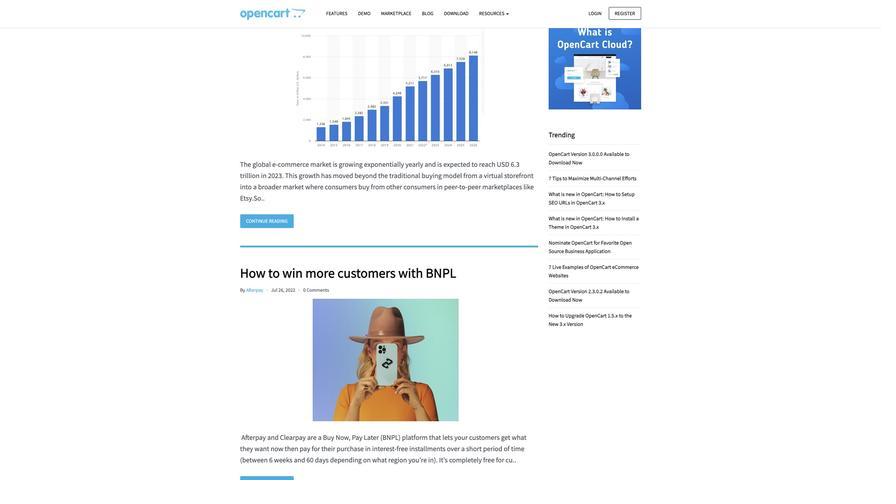 Task type: locate. For each thing, give the bounding box(es) containing it.
0 vertical spatial free
[[397, 444, 408, 453]]

1 vertical spatial 26,
[[279, 287, 285, 293]]

paypal blog image
[[549, 0, 641, 10]]

theme
[[549, 224, 564, 230]]

1 vertical spatial free
[[484, 455, 495, 464]]

in right theme
[[565, 224, 570, 230]]

available for 2.3.0.2
[[604, 288, 624, 295]]

available right 3.0.0.0
[[604, 151, 624, 157]]

1 7 from the top
[[549, 175, 552, 182]]

0 horizontal spatial of
[[504, 444, 510, 453]]

3.x right new at bottom right
[[560, 321, 566, 327]]

0 vertical spatial the
[[378, 171, 388, 180]]

by
[[240, 14, 245, 20], [240, 287, 245, 293]]

how inside what is new in opencart: how to setup seo urls in opencart 3.x
[[605, 191, 615, 198]]

2 new from the top
[[566, 215, 575, 222]]

version inside opencart version 3.0.0.0 available to download now
[[571, 151, 588, 157]]

0 horizontal spatial customers
[[338, 265, 396, 281]]

new up urls
[[566, 191, 575, 198]]

and
[[425, 160, 436, 169], [267, 433, 279, 442], [294, 455, 305, 464]]

what up "time"
[[512, 433, 527, 442]]

opencart down trending
[[549, 151, 570, 157]]

to-
[[460, 182, 468, 191]]

2 horizontal spatial for
[[594, 239, 600, 246]]

nominate opencart for favorite open source business application link
[[549, 239, 632, 255]]

to inside opencart version 3.0.0.0 available to download now
[[625, 151, 630, 157]]

available inside opencart version 3.0.0.0 available to download now
[[604, 151, 624, 157]]

what
[[549, 191, 560, 198], [549, 215, 560, 222]]

of right examples on the right of page
[[585, 264, 589, 270]]

comments down more
[[307, 287, 329, 293]]

3.x inside what is new in opencart: how to setup seo urls in opencart 3.x
[[599, 199, 605, 206]]

by left ben
[[240, 14, 245, 20]]

2 7 from the top
[[549, 264, 552, 270]]

1 horizontal spatial 0
[[312, 14, 315, 20]]

0 vertical spatial what
[[512, 433, 527, 442]]

1 vertical spatial available
[[604, 288, 624, 295]]

how to upgrade opencart 1.5.x to the new 3.x version link
[[549, 312, 632, 327]]

in up on
[[365, 444, 371, 453]]

win
[[283, 265, 303, 281]]

are
[[307, 433, 317, 442]]

7 left the tips on the top right
[[549, 175, 552, 182]]

0 vertical spatial version
[[571, 151, 588, 157]]

marketplace
[[381, 10, 412, 17]]

business
[[565, 248, 585, 255]]

open
[[620, 239, 632, 246]]

7 tips to maximize multi-channel efforts
[[549, 175, 637, 182]]

opencart version 2.3.0.2 available to download now
[[549, 288, 630, 303]]

1 horizontal spatial of
[[585, 264, 589, 270]]

1 consumers from the left
[[325, 182, 357, 191]]

jul 26, 2022
[[271, 287, 295, 293]]

to inside what is new in opencart: how to install a theme in opencart 3.x
[[616, 215, 621, 222]]

1 horizontal spatial what
[[512, 433, 527, 442]]

what is new in opencart: how to install a theme in opencart 3.x
[[549, 215, 639, 230]]

what down the interest-
[[372, 455, 387, 464]]

0 vertical spatial and
[[425, 160, 436, 169]]

opencart down the application
[[590, 264, 612, 270]]

0 vertical spatial by
[[240, 14, 245, 20]]

a right over
[[462, 444, 465, 453]]

7 for 7 tips to maximize multi-channel efforts
[[549, 175, 552, 182]]

and up now
[[267, 433, 279, 442]]

market up the has
[[311, 160, 332, 169]]

2 vertical spatial for
[[496, 455, 505, 464]]

new
[[566, 191, 575, 198], [566, 215, 575, 222]]

is inside what is new in opencart: how to setup seo urls in opencart 3.x
[[562, 191, 565, 198]]

0 vertical spatial 3.x
[[599, 199, 605, 206]]

customers
[[338, 265, 396, 281], [469, 433, 500, 442]]

1 vertical spatial customers
[[469, 433, 500, 442]]

0 vertical spatial for
[[594, 239, 600, 246]]

to up efforts
[[625, 151, 630, 157]]

get
[[501, 433, 511, 442]]

by afterpay
[[240, 287, 263, 293]]

7 live examples of opencart ecommerce websites link
[[549, 264, 639, 279]]

3.x inside what is new in opencart: how to install a theme in opencart 3.x
[[593, 224, 599, 230]]

now inside opencart version 3.0.0.0 available to download now
[[573, 159, 583, 166]]

version left 2.3.0.2 at the right
[[571, 288, 588, 295]]

in
[[261, 171, 267, 180], [437, 182, 443, 191], [576, 191, 581, 198], [571, 199, 576, 206], [576, 215, 581, 222], [565, 224, 570, 230], [365, 444, 371, 453]]

new down urls
[[566, 215, 575, 222]]

0 vertical spatial available
[[604, 151, 624, 157]]

blog link
[[417, 7, 439, 20]]

of inside 7 live examples of opencart ecommerce websites
[[585, 264, 589, 270]]

now
[[271, 444, 284, 453]]

7 left live
[[549, 264, 552, 270]]

to inside opencart version 2.3.0.2 available to download now
[[625, 288, 630, 295]]

new for urls
[[566, 191, 575, 198]]

0
[[312, 14, 315, 20], [303, 287, 306, 293]]

continue
[[246, 218, 268, 224]]

opencart: inside what is new in opencart: how to install a theme in opencart 3.x
[[582, 215, 604, 222]]

to down ecommerce
[[625, 288, 630, 295]]

opencart left the 1.5.x
[[586, 312, 607, 319]]

0 horizontal spatial from
[[371, 182, 385, 191]]

what inside what is new in opencart: how to install a theme in opencart 3.x
[[549, 215, 560, 222]]

traditional
[[390, 171, 421, 180]]

to left install
[[616, 215, 621, 222]]

3.x up nominate opencart for favorite open source business application
[[593, 224, 599, 230]]

1 vertical spatial what
[[549, 215, 560, 222]]

1 opencart: from the top
[[582, 191, 604, 198]]

what for what is new in opencart: how to install a theme in opencart 3.x
[[549, 215, 560, 222]]

like
[[524, 182, 534, 191]]

26, right jul
[[279, 287, 285, 293]]

0 horizontal spatial 0
[[303, 287, 306, 293]]

now up upgrade
[[573, 296, 583, 303]]

1 what from the top
[[549, 191, 560, 198]]

how to revolutionize e-commerce: why you need to create a better customer experience image
[[240, 26, 532, 148]]

version for 2.3.0.2
[[571, 288, 588, 295]]

1 vertical spatial 0
[[303, 287, 306, 293]]

2 vertical spatial version
[[567, 321, 584, 327]]

1 vertical spatial by
[[240, 287, 245, 293]]

0 vertical spatial 0 comments
[[312, 14, 338, 20]]

in).
[[429, 455, 438, 464]]

reach
[[479, 160, 496, 169]]

1 vertical spatial 3.x
[[593, 224, 599, 230]]

with
[[399, 265, 423, 281]]

time
[[511, 444, 525, 453]]

to right the tips on the top right
[[563, 175, 568, 182]]

to left reach on the top of page
[[472, 160, 478, 169]]

of left "time"
[[504, 444, 510, 453]]

1 horizontal spatial free
[[484, 455, 495, 464]]

opencart: down 7 tips to maximize multi-channel efforts link
[[582, 191, 604, 198]]

free down period at bottom
[[484, 455, 495, 464]]

virtual
[[484, 171, 503, 180]]

e-
[[272, 160, 278, 169]]

2 opencart: from the top
[[582, 215, 604, 222]]

the right the 1.5.x
[[625, 312, 632, 319]]

1.5.x
[[608, 312, 618, 319]]

free
[[397, 444, 408, 453], [484, 455, 495, 464]]

1 horizontal spatial customers
[[469, 433, 500, 442]]

1 vertical spatial new
[[566, 215, 575, 222]]

2 by from the top
[[240, 287, 245, 293]]

1 horizontal spatial the
[[625, 312, 632, 319]]

to inside the global e-commerce market is growing exponentially yearly and is expected to reach usd 6.3 trillion in 2023. this growth has moved beyond the traditional buying model from a virtual storefront into a broader market where consumers buy from other consumers in peer-to-peer marketplaces like etsy.so..
[[472, 160, 478, 169]]

over
[[447, 444, 460, 453]]

a right install
[[637, 215, 639, 222]]

1 vertical spatial the
[[625, 312, 632, 319]]

the
[[240, 160, 251, 169]]

available
[[604, 151, 624, 157], [604, 288, 624, 295]]

0 horizontal spatial consumers
[[325, 182, 357, 191]]

available inside opencart version 2.3.0.2 available to download now
[[604, 288, 624, 295]]

0 horizontal spatial what
[[372, 455, 387, 464]]

1 vertical spatial version
[[571, 288, 588, 295]]

platform
[[402, 433, 428, 442]]

the
[[378, 171, 388, 180], [625, 312, 632, 319]]

afterpay up they
[[242, 433, 266, 442]]

opencart inside what is new in opencart: how to install a theme in opencart 3.x
[[571, 224, 592, 230]]

7
[[549, 175, 552, 182], [549, 264, 552, 270]]

in right urls
[[571, 199, 576, 206]]

what inside what is new in opencart: how to setup seo urls in opencart 3.x
[[549, 191, 560, 198]]

and inside the global e-commerce market is growing exponentially yearly and is expected to reach usd 6.3 trillion in 2023. this growth has moved beyond the traditional buying model from a virtual storefront into a broader market where consumers buy from other consumers in peer-to-peer marketplaces like etsy.so..
[[425, 160, 436, 169]]

afterpay left jul
[[246, 287, 263, 293]]

1 vertical spatial 0 comments
[[303, 287, 329, 293]]

1 vertical spatial now
[[573, 296, 583, 303]]

is up urls
[[562, 191, 565, 198]]

0 vertical spatial download
[[444, 10, 469, 17]]

from right buy
[[371, 182, 385, 191]]

3.x inside how to upgrade opencart 1.5.x to the new 3.x version
[[560, 321, 566, 327]]

0 horizontal spatial market
[[283, 182, 304, 191]]

0 for commerce
[[312, 14, 315, 20]]

consumers down moved
[[325, 182, 357, 191]]

how down the channel
[[605, 191, 615, 198]]

opencart: for theme
[[582, 215, 604, 222]]

0 right '2022'
[[303, 287, 306, 293]]

available right 2.3.0.2 at the right
[[604, 288, 624, 295]]

how up new at bottom right
[[549, 312, 559, 319]]

0 comments down more
[[303, 287, 329, 293]]

a right into
[[253, 182, 257, 191]]

commerce
[[278, 160, 309, 169]]

register link
[[609, 7, 641, 20]]

mar 26, 2023
[[279, 14, 304, 20]]

is up the buying
[[438, 160, 442, 169]]

1 available from the top
[[604, 151, 624, 157]]

then
[[285, 444, 298, 453]]

0 vertical spatial opencart:
[[582, 191, 604, 198]]

in down what is new in opencart: how to setup seo urls in opencart 3.x link
[[576, 215, 581, 222]]

and left 60
[[294, 455, 305, 464]]

that
[[429, 433, 441, 442]]

0 vertical spatial what
[[549, 191, 560, 198]]

afterpay
[[246, 287, 263, 293], [242, 433, 266, 442]]

version down upgrade
[[567, 321, 584, 327]]

26,
[[288, 14, 294, 20], [279, 287, 285, 293]]

version inside opencart version 2.3.0.2 available to download now
[[571, 288, 588, 295]]

download for opencart version 3.0.0.0 available to download now
[[549, 159, 572, 166]]

to inside what is new in opencart: how to setup seo urls in opencart 3.x
[[616, 191, 621, 198]]

the down the exponentially
[[378, 171, 388, 180]]

continue reading
[[246, 218, 288, 224]]

3.0.0.0
[[589, 151, 603, 157]]

1 vertical spatial from
[[371, 182, 385, 191]]

opencart inside nominate opencart for favorite open source business application
[[572, 239, 593, 246]]

by for afterpay
[[240, 287, 245, 293]]

1 horizontal spatial consumers
[[404, 182, 436, 191]]

days
[[315, 455, 329, 464]]

0 comments for market
[[312, 14, 338, 20]]

1 vertical spatial comments
[[307, 287, 329, 293]]

buying
[[422, 171, 442, 180]]

setup
[[622, 191, 635, 198]]

download up the tips on the top right
[[549, 159, 572, 166]]

of
[[585, 264, 589, 270], [504, 444, 510, 453]]

ecommerce
[[613, 264, 639, 270]]

1 horizontal spatial for
[[496, 455, 505, 464]]

2022
[[286, 287, 295, 293]]

0 vertical spatial 26,
[[288, 14, 294, 20]]

ben ajenoui link
[[246, 14, 271, 20]]

opencart up business
[[572, 239, 593, 246]]

comments
[[316, 14, 338, 20], [307, 287, 329, 293]]

by left afterpay link
[[240, 287, 245, 293]]

what up seo
[[549, 191, 560, 198]]

download inside opencart version 3.0.0.0 available to download now
[[549, 159, 572, 166]]

now
[[573, 159, 583, 166], [573, 296, 583, 303]]

afterpay inside afterpay and clearpay are a buy now, pay later (bnpl) platform that lets your customers get what they want now then pay for their purchase in interest-free installments over a short period of time (between 6 weeks and 60 days depending on what region you're in). it's completely free for cu..
[[242, 433, 266, 442]]

tips
[[553, 175, 562, 182]]

0 vertical spatial from
[[464, 171, 478, 180]]

how inside what is new in opencart: how to install a theme in opencart 3.x
[[605, 215, 615, 222]]

2 horizontal spatial and
[[425, 160, 436, 169]]

for right pay
[[312, 444, 320, 453]]

26, right mar
[[288, 14, 294, 20]]

0 vertical spatial comments
[[316, 14, 338, 20]]

what up theme
[[549, 215, 560, 222]]

1 horizontal spatial 26,
[[288, 14, 294, 20]]

for
[[594, 239, 600, 246], [312, 444, 320, 453], [496, 455, 505, 464]]

3.x up what is new in opencart: how to install a theme in opencart 3.x link
[[599, 199, 605, 206]]

a left virtual
[[479, 171, 483, 180]]

0 vertical spatial of
[[585, 264, 589, 270]]

0 vertical spatial 0
[[312, 14, 315, 20]]

opencart up what is new in opencart: how to install a theme in opencart 3.x
[[577, 199, 598, 206]]

version left 3.0.0.0
[[571, 151, 588, 157]]

opencart: down what is new in opencart: how to setup seo urls in opencart 3.x link
[[582, 215, 604, 222]]

0 comments right the 2023
[[312, 14, 338, 20]]

how left install
[[605, 215, 615, 222]]

opencart up nominate opencart for favorite open source business application
[[571, 224, 592, 230]]

is up theme
[[562, 215, 565, 222]]

1 now from the top
[[573, 159, 583, 166]]

1 vertical spatial afterpay
[[242, 433, 266, 442]]

free up region
[[397, 444, 408, 453]]

0 vertical spatial market
[[311, 160, 332, 169]]

2 now from the top
[[573, 296, 583, 303]]

1 new from the top
[[566, 191, 575, 198]]

0 vertical spatial new
[[566, 191, 575, 198]]

0 horizontal spatial the
[[378, 171, 388, 180]]

comments right the 2023
[[316, 14, 338, 20]]

new for theme
[[566, 215, 575, 222]]

0 vertical spatial now
[[573, 159, 583, 166]]

exponentially
[[364, 160, 404, 169]]

0 horizontal spatial for
[[312, 444, 320, 453]]

by for the
[[240, 14, 245, 20]]

for up the application
[[594, 239, 600, 246]]

1 by from the top
[[240, 14, 245, 20]]

0 comments
[[312, 14, 338, 20], [303, 287, 329, 293]]

7 inside 7 live examples of opencart ecommerce websites
[[549, 264, 552, 270]]

from up peer
[[464, 171, 478, 180]]

2 vertical spatial 3.x
[[560, 321, 566, 327]]

0 vertical spatial 7
[[549, 175, 552, 182]]

by ben ajenoui
[[240, 14, 271, 20]]

0 horizontal spatial 26,
[[279, 287, 285, 293]]

1 vertical spatial and
[[267, 433, 279, 442]]

peer
[[468, 182, 481, 191]]

2 available from the top
[[604, 288, 624, 295]]

0 right the 2023
[[312, 14, 315, 20]]

1 vertical spatial what
[[372, 455, 387, 464]]

2 what from the top
[[549, 215, 560, 222]]

2 vertical spatial download
[[549, 296, 572, 303]]

a
[[479, 171, 483, 180], [253, 182, 257, 191], [637, 215, 639, 222], [318, 433, 322, 442], [462, 444, 465, 453]]

1 vertical spatial download
[[549, 159, 572, 166]]

0 horizontal spatial and
[[267, 433, 279, 442]]

storefront
[[505, 171, 534, 180]]

what is new in opencart: how to setup seo urls in opencart 3.x
[[549, 191, 635, 206]]

and up the buying
[[425, 160, 436, 169]]

3.x
[[599, 199, 605, 206], [593, 224, 599, 230], [560, 321, 566, 327]]

now up maximize
[[573, 159, 583, 166]]

now inside opencart version 2.3.0.2 available to download now
[[573, 296, 583, 303]]

new inside what is new in opencart: how to setup seo urls in opencart 3.x
[[566, 191, 575, 198]]

opencart: for urls
[[582, 191, 604, 198]]

1 vertical spatial of
[[504, 444, 510, 453]]

installments
[[410, 444, 446, 453]]

download inside opencart version 2.3.0.2 available to download now
[[549, 296, 572, 303]]

1 vertical spatial 7
[[549, 264, 552, 270]]

their
[[322, 444, 335, 453]]

pay
[[300, 444, 311, 453]]

opencart: inside what is new in opencart: how to setup seo urls in opencart 3.x
[[582, 191, 604, 198]]

to left setup
[[616, 191, 621, 198]]

download up upgrade
[[549, 296, 572, 303]]

peer-
[[444, 182, 460, 191]]

new inside what is new in opencart: how to install a theme in opencart 3.x
[[566, 215, 575, 222]]

consumers down the buying
[[404, 182, 436, 191]]

market down this
[[283, 182, 304, 191]]

download right blog at the top of the page
[[444, 10, 469, 17]]

source
[[549, 248, 564, 255]]

0 vertical spatial afterpay
[[246, 287, 263, 293]]

comments for market
[[316, 14, 338, 20]]

1 horizontal spatial and
[[294, 455, 305, 464]]

depending
[[330, 455, 362, 464]]

the global e-commerce market is growing exponentially yearly and is expected to reach usd 6.3 trillion in 2023. this growth has moved beyond the traditional buying model from a virtual storefront into a broader market where consumers buy from other consumers in peer-to-peer marketplaces like etsy.so..
[[240, 160, 534, 203]]

your
[[455, 433, 468, 442]]

for left cu..
[[496, 455, 505, 464]]

you're
[[409, 455, 427, 464]]

opencart version 2.3.0.2 available to download now link
[[549, 288, 630, 303]]

opencart down websites
[[549, 288, 570, 295]]

1 vertical spatial opencart:
[[582, 215, 604, 222]]



Task type: describe. For each thing, give the bounding box(es) containing it.
opencart inside how to upgrade opencart 1.5.x to the new 3.x version
[[586, 312, 607, 319]]

etsy.so..
[[240, 194, 265, 203]]

2.3.0.2
[[589, 288, 603, 295]]

opencart inside opencart version 2.3.0.2 available to download now
[[549, 288, 570, 295]]

afterpay and clearpay are a buy now, pay later (bnpl) platform that lets your customers get what they want now then pay for their purchase in interest-free installments over a short period of time (between 6 weeks and 60 days depending on what region you're in). it's completely free for cu..
[[240, 433, 527, 464]]

buy
[[323, 433, 334, 442]]

customers inside afterpay and clearpay are a buy now, pay later (bnpl) platform that lets your customers get what they want now then pay for their purchase in interest-free installments over a short period of time (between 6 weeks and 60 days depending on what region you're in). it's completely free for cu..
[[469, 433, 500, 442]]

1 horizontal spatial market
[[311, 160, 332, 169]]

yearly
[[406, 160, 423, 169]]

2 vertical spatial and
[[294, 455, 305, 464]]

application
[[586, 248, 611, 255]]

is inside what is new in opencart: how to install a theme in opencart 3.x
[[562, 215, 565, 222]]

now for 3.0.0.0
[[573, 159, 583, 166]]

what for what is new in opencart: how to setup seo urls in opencart 3.x
[[549, 191, 560, 198]]

ajenoui
[[255, 14, 271, 20]]

download for opencart version 2.3.0.2 available to download now
[[549, 296, 572, 303]]

where
[[305, 182, 324, 191]]

urls
[[559, 199, 570, 206]]

features
[[326, 10, 348, 17]]

region
[[389, 455, 407, 464]]

what is new in opencart: how to setup seo urls in opencart 3.x link
[[549, 191, 635, 206]]

how up by afterpay
[[240, 265, 266, 281]]

into
[[240, 182, 252, 191]]

lets
[[443, 433, 453, 442]]

a inside what is new in opencart: how to install a theme in opencart 3.x
[[637, 215, 639, 222]]

opencart - blog image
[[240, 7, 305, 20]]

login link
[[583, 7, 608, 20]]

7 tips to maximize multi-channel efforts link
[[549, 175, 637, 182]]

opencart inside 7 live examples of opencart ecommerce websites
[[590, 264, 612, 270]]

0 for are
[[303, 287, 306, 293]]

how to win more customers with bnpl link
[[240, 265, 539, 281]]

how to win more customers with bnpl image
[[240, 299, 532, 421]]

they
[[240, 444, 253, 453]]

how inside how to upgrade opencart 1.5.x to the new 3.x version
[[549, 312, 559, 319]]

short
[[467, 444, 482, 453]]

demo link
[[353, 7, 376, 20]]

6.3
[[511, 160, 520, 169]]

upgrade
[[566, 312, 585, 319]]

to up jul
[[268, 265, 280, 281]]

0 vertical spatial customers
[[338, 265, 396, 281]]

cu..
[[506, 455, 517, 464]]

blog
[[422, 10, 434, 17]]

clearpay
[[280, 433, 306, 442]]

jul
[[271, 287, 278, 293]]

now for 2.3.0.2
[[573, 296, 583, 303]]

is up moved
[[333, 160, 338, 169]]

period
[[483, 444, 503, 453]]

7 live examples of opencart ecommerce websites
[[549, 264, 639, 279]]

in down maximize
[[576, 191, 581, 198]]

moved
[[333, 171, 353, 180]]

2 consumers from the left
[[404, 182, 436, 191]]

version inside how to upgrade opencart 1.5.x to the new 3.x version
[[567, 321, 584, 327]]

afterpay link
[[246, 287, 263, 293]]

download link
[[439, 7, 474, 20]]

26, for clearpay
[[279, 287, 285, 293]]

trending
[[549, 130, 575, 139]]

of inside afterpay and clearpay are a buy now, pay later (bnpl) platform that lets your customers get what they want now then pay for their purchase in interest-free installments over a short period of time (between 6 weeks and 60 days depending on what region you're in). it's completely free for cu..
[[504, 444, 510, 453]]

opencart inside opencart version 3.0.0.0 available to download now
[[549, 151, 570, 157]]

it's
[[439, 455, 448, 464]]

completely
[[449, 455, 482, 464]]

the inside the global e-commerce market is growing exponentially yearly and is expected to reach usd 6.3 trillion in 2023. this growth has moved beyond the traditional buying model from a virtual storefront into a broader market where consumers buy from other consumers in peer-to-peer marketplaces like etsy.so..
[[378, 171, 388, 180]]

what is new in opencart: how to install a theme in opencart 3.x link
[[549, 215, 639, 230]]

weeks
[[274, 455, 293, 464]]

how to upgrade opencart 1.5.x to the new 3.x version
[[549, 312, 632, 327]]

seo
[[549, 199, 558, 206]]

later
[[364, 433, 379, 442]]

6
[[269, 455, 273, 464]]

opencart version 3.0.0.0 available to download now link
[[549, 151, 630, 166]]

websites
[[549, 272, 569, 279]]

live
[[553, 264, 562, 270]]

3.x for install
[[593, 224, 599, 230]]

favorite
[[601, 239, 619, 246]]

efforts
[[623, 175, 637, 182]]

expected
[[444, 160, 470, 169]]

multi-
[[590, 175, 603, 182]]

2023.
[[268, 171, 284, 180]]

other
[[387, 182, 402, 191]]

install
[[622, 215, 636, 222]]

interest-
[[372, 444, 397, 453]]

in inside afterpay and clearpay are a buy now, pay later (bnpl) platform that lets your customers get what they want now then pay for their purchase in interest-free installments over a short period of time (between 6 weeks and 60 days depending on what region you're in). it's completely free for cu..
[[365, 444, 371, 453]]

7 for 7 live examples of opencart ecommerce websites
[[549, 264, 552, 270]]

global
[[253, 160, 271, 169]]

in down global
[[261, 171, 267, 180]]

1 vertical spatial for
[[312, 444, 320, 453]]

continue reading link
[[240, 214, 294, 228]]

growth
[[299, 171, 320, 180]]

available for 3.0.0.0
[[604, 151, 624, 157]]

0 horizontal spatial free
[[397, 444, 408, 453]]

maximize
[[569, 175, 589, 182]]

register
[[615, 10, 635, 16]]

1 horizontal spatial from
[[464, 171, 478, 180]]

1 vertical spatial market
[[283, 182, 304, 191]]

a right are
[[318, 433, 322, 442]]

(bnpl)
[[381, 433, 401, 442]]

examples
[[563, 264, 584, 270]]

opencart inside what is new in opencart: how to setup seo urls in opencart 3.x
[[577, 199, 598, 206]]

bnpl
[[426, 265, 457, 281]]

now,
[[336, 433, 351, 442]]

purchase
[[337, 444, 364, 453]]

nominate
[[549, 239, 571, 246]]

3.x for setup
[[599, 199, 605, 206]]

comments for a
[[307, 287, 329, 293]]

for inside nominate opencart for favorite open source business application
[[594, 239, 600, 246]]

0 comments for a
[[303, 287, 329, 293]]

opencart version 3.0.0.0 available to download now
[[549, 151, 630, 166]]

want
[[255, 444, 269, 453]]

resources link
[[474, 7, 515, 20]]

to right the 1.5.x
[[619, 312, 624, 319]]

26, for e-
[[288, 14, 294, 20]]

in left peer-
[[437, 182, 443, 191]]

to left upgrade
[[560, 312, 565, 319]]

the inside how to upgrade opencart 1.5.x to the new 3.x version
[[625, 312, 632, 319]]

2023
[[295, 14, 304, 20]]

on
[[363, 455, 371, 464]]

opencart cloud image
[[549, 17, 641, 110]]

how to win more customers with bnpl
[[240, 265, 457, 281]]

growing
[[339, 160, 363, 169]]

channel
[[603, 175, 621, 182]]

version for 3.0.0.0
[[571, 151, 588, 157]]



Task type: vqa. For each thing, say whether or not it's contained in the screenshot.
free to the left
yes



